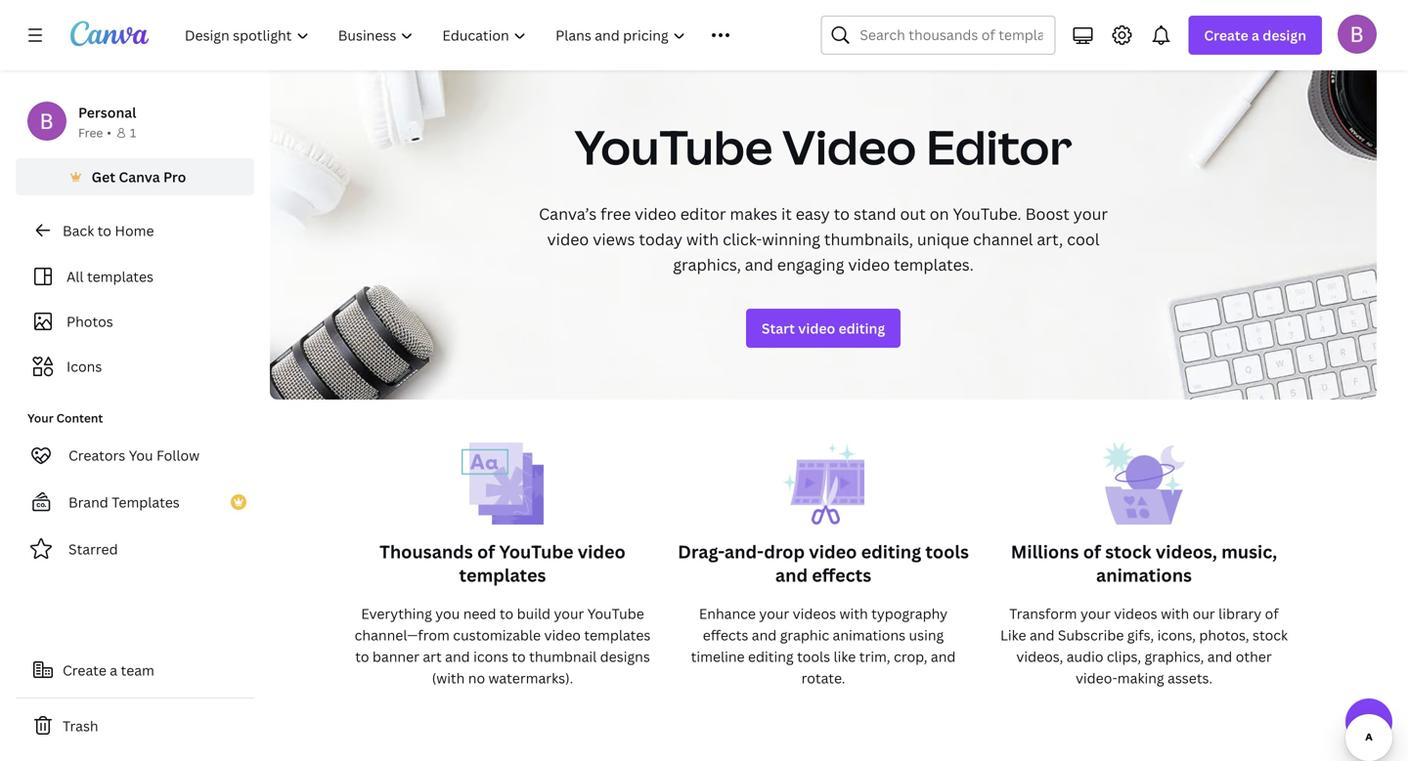 Task type: describe. For each thing, give the bounding box(es) containing it.
graphics, inside 'transform your videos with our library of like and subscribe gifs, icons, photos, stock videos, audio clips, graphics, and other video-making assets.'
[[1144, 648, 1204, 666]]

brand templates link
[[16, 483, 254, 522]]

get canva pro button
[[16, 158, 254, 196]]

to inside canva's free video editor makes it easy to stand out on youtube. boost your video views today with click-winning thumbnails, unique channel art, cool graphics, and engaging video templates.
[[834, 203, 850, 224]]

everything
[[361, 605, 432, 623]]

all
[[66, 267, 84, 286]]

effects inside enhance your videos with typography effects and graphic animations using timeline editing tools like trim, crop, and rotate.
[[703, 626, 748, 645]]

thousands of youtube video templates image
[[462, 443, 544, 541]]

brand
[[68, 493, 108, 512]]

youtube inside thousands of youtube video templates
[[499, 540, 573, 564]]

clips,
[[1107, 648, 1141, 666]]

design
[[1263, 26, 1306, 44]]

team
[[121, 661, 154, 680]]

and down photos,
[[1207, 648, 1232, 666]]

starred
[[68, 540, 118, 559]]

customizable
[[453, 626, 541, 645]]

thumbnails,
[[824, 229, 913, 250]]

1
[[130, 125, 136, 141]]

transform
[[1009, 605, 1077, 623]]

drag-and-drop video editing tools and effects
[[678, 540, 969, 588]]

of for thousands
[[477, 540, 495, 564]]

templates
[[112, 493, 180, 512]]

library
[[1218, 605, 1262, 623]]

enhance
[[699, 605, 756, 623]]

drag-and-drop video editing tools and effects image
[[782, 443, 864, 541]]

video inside video editor link
[[340, 28, 378, 46]]

with inside canva's free video editor makes it easy to stand out on youtube. boost your video views today with click-winning thumbnails, unique channel art, cool graphics, and engaging video templates.
[[686, 229, 719, 250]]

video editor
[[340, 28, 422, 46]]

views
[[593, 229, 635, 250]]

millions of stock videos, music, animations
[[1011, 540, 1277, 588]]

video-
[[1076, 669, 1117, 688]]

thousands of youtube video templates
[[380, 540, 626, 588]]

back to home
[[63, 221, 154, 240]]

typography
[[871, 605, 948, 623]]

stock inside millions of stock videos, music, animations
[[1105, 540, 1151, 564]]

video inside everything you need to build your youtube channel—from customizable video templates to banner art and icons to thumbnail designs (with no watermarks).
[[544, 626, 581, 645]]

and inside drag-and-drop video editing tools and effects
[[775, 564, 808, 588]]

creators you follow link
[[16, 436, 254, 475]]

transform your videos with our library of like and subscribe gifs, icons, photos, stock videos, audio clips, graphics, and other video-making assets.
[[1000, 605, 1288, 688]]

youtube video editor
[[574, 114, 1072, 178]]

a for design
[[1252, 26, 1259, 44]]

1 vertical spatial video
[[782, 114, 916, 178]]

home link
[[270, 26, 309, 48]]

no
[[468, 669, 485, 688]]

to up customizable
[[500, 605, 514, 623]]

audio
[[1066, 648, 1103, 666]]

icons,
[[1157, 626, 1196, 645]]

templates inside thousands of youtube video templates
[[459, 564, 546, 588]]

content
[[56, 410, 103, 426]]

cool
[[1067, 229, 1099, 250]]

with for drag-and-drop video editing tools and effects
[[839, 605, 868, 623]]

canva
[[119, 168, 160, 186]]

everything you need to build your youtube channel—from customizable video templates to banner art and icons to thumbnail designs (with no watermarks).
[[355, 605, 651, 688]]

art
[[423, 648, 442, 666]]

animations inside enhance your videos with typography effects and graphic animations using timeline editing tools like trim, crop, and rotate.
[[833, 626, 906, 645]]

you
[[129, 446, 153, 465]]

stock inside 'transform your videos with our library of like and subscribe gifs, icons, photos, stock videos, audio clips, graphics, and other video-making assets.'
[[1253, 626, 1288, 645]]

subscribe
[[1058, 626, 1124, 645]]

you
[[435, 605, 460, 623]]

video editor link
[[340, 26, 422, 48]]

start video editing link
[[746, 309, 901, 348]]

photos,
[[1199, 626, 1249, 645]]

•
[[107, 125, 111, 141]]

editing inside drag-and-drop video editing tools and effects
[[861, 540, 921, 564]]

like
[[834, 648, 856, 666]]

to left banner
[[355, 648, 369, 666]]

Search search field
[[860, 17, 1043, 54]]

start
[[762, 319, 795, 338]]

trash link
[[16, 707, 254, 746]]

winning
[[762, 229, 820, 250]]

and down transform
[[1030, 626, 1055, 645]]

create a team button
[[16, 651, 254, 690]]

art,
[[1037, 229, 1063, 250]]

icons link
[[27, 348, 242, 385]]

free
[[78, 125, 103, 141]]

creators
[[68, 446, 125, 465]]

photos
[[66, 312, 113, 331]]

your content
[[27, 410, 103, 426]]

video inside thousands of youtube video templates
[[578, 540, 626, 564]]

templates inside everything you need to build your youtube channel—from customizable video templates to banner art and icons to thumbnail designs (with no watermarks).
[[584, 626, 651, 645]]

enhance your videos with typography effects and graphic animations using timeline editing tools like trim, crop, and rotate.
[[691, 605, 956, 688]]

making
[[1117, 669, 1164, 688]]

trim,
[[859, 648, 890, 666]]

follow
[[156, 446, 200, 465]]

crop,
[[894, 648, 927, 666]]

1 vertical spatial editor
[[926, 114, 1072, 178]]

your inside enhance your videos with typography effects and graphic animations using timeline editing tools like trim, crop, and rotate.
[[759, 605, 789, 623]]

and-
[[724, 540, 764, 564]]

of for millions
[[1083, 540, 1101, 564]]

back
[[63, 221, 94, 240]]

create for create a team
[[63, 661, 106, 680]]

stand
[[854, 203, 896, 224]]

boost
[[1025, 203, 1070, 224]]

youtube inside everything you need to build your youtube channel—from customizable video templates to banner art and icons to thumbnail designs (with no watermarks).
[[587, 605, 644, 623]]

of inside 'transform your videos with our library of like and subscribe gifs, icons, photos, stock videos, audio clips, graphics, and other video-making assets.'
[[1265, 605, 1279, 623]]

pro
[[163, 168, 186, 186]]

other
[[1236, 648, 1272, 666]]

thousands
[[380, 540, 473, 564]]

your inside everything you need to build your youtube channel—from customizable video templates to banner art and icons to thumbnail designs (with no watermarks).
[[554, 605, 584, 623]]



Task type: locate. For each thing, give the bounding box(es) containing it.
0 vertical spatial templates
[[87, 267, 153, 286]]

2 horizontal spatial with
[[1161, 605, 1189, 623]]

1 vertical spatial create
[[63, 661, 106, 680]]

using
[[909, 626, 944, 645]]

to up watermarks).
[[512, 648, 526, 666]]

1 horizontal spatial stock
[[1253, 626, 1288, 645]]

0 horizontal spatial editor
[[381, 28, 422, 46]]

stock up other
[[1253, 626, 1288, 645]]

video
[[340, 28, 378, 46], [782, 114, 916, 178]]

animations up gifs,
[[1096, 564, 1192, 588]]

0 horizontal spatial with
[[686, 229, 719, 250]]

1 vertical spatial home
[[115, 221, 154, 240]]

back to home link
[[16, 211, 254, 250]]

1 vertical spatial editing
[[861, 540, 921, 564]]

1 horizontal spatial a
[[1252, 26, 1259, 44]]

0 horizontal spatial create
[[63, 661, 106, 680]]

home up all templates link
[[115, 221, 154, 240]]

create inside button
[[63, 661, 106, 680]]

videos, inside 'transform your videos with our library of like and subscribe gifs, icons, photos, stock videos, audio clips, graphics, and other video-making assets.'
[[1016, 648, 1063, 666]]

create a team
[[63, 661, 154, 680]]

thumbnail
[[529, 648, 597, 666]]

engaging
[[777, 254, 844, 275]]

0 horizontal spatial videos
[[793, 605, 836, 623]]

with up icons, in the bottom of the page
[[1161, 605, 1189, 623]]

0 vertical spatial videos,
[[1156, 540, 1217, 564]]

1 vertical spatial animations
[[833, 626, 906, 645]]

animations up trim,
[[833, 626, 906, 645]]

0 horizontal spatial videos,
[[1016, 648, 1063, 666]]

videos for drop
[[793, 605, 836, 623]]

1 vertical spatial a
[[110, 661, 117, 680]]

youtube
[[453, 28, 510, 46], [574, 114, 773, 178], [499, 540, 573, 564], [587, 605, 644, 623]]

trash
[[63, 717, 98, 736]]

videos, inside millions of stock videos, music, animations
[[1156, 540, 1217, 564]]

channel
[[973, 229, 1033, 250]]

tools down graphic
[[797, 648, 830, 666]]

and left graphic
[[752, 626, 777, 645]]

your inside 'transform your videos with our library of like and subscribe gifs, icons, photos, stock videos, audio clips, graphics, and other video-making assets.'
[[1080, 605, 1111, 623]]

a for team
[[110, 661, 117, 680]]

1 horizontal spatial videos
[[1114, 605, 1157, 623]]

our
[[1193, 605, 1215, 623]]

0 vertical spatial effects
[[812, 564, 871, 588]]

tools up typography
[[925, 540, 969, 564]]

templates.
[[894, 254, 974, 275]]

photos link
[[27, 303, 242, 340]]

free
[[601, 203, 631, 224]]

1 horizontal spatial create
[[1204, 26, 1248, 44]]

1 horizontal spatial effects
[[812, 564, 871, 588]]

build
[[517, 605, 551, 623]]

1 vertical spatial tools
[[797, 648, 830, 666]]

assets.
[[1167, 669, 1212, 688]]

start video editing
[[762, 319, 885, 338]]

0 horizontal spatial tools
[[797, 648, 830, 666]]

and down click-
[[745, 254, 773, 275]]

to
[[834, 203, 850, 224], [97, 221, 111, 240], [500, 605, 514, 623], [355, 648, 369, 666], [512, 648, 526, 666]]

your up cool
[[1073, 203, 1108, 224]]

easy
[[796, 203, 830, 224]]

and inside canva's free video editor makes it easy to stand out on youtube. boost your video views today with click-winning thumbnails, unique channel art, cool graphics, and engaging video templates.
[[745, 254, 773, 275]]

and up (with
[[445, 648, 470, 666]]

brand templates
[[68, 493, 180, 512]]

0 vertical spatial create
[[1204, 26, 1248, 44]]

with inside enhance your videos with typography effects and graphic animations using timeline editing tools like trim, crop, and rotate.
[[839, 605, 868, 623]]

0 vertical spatial editing
[[839, 319, 885, 338]]

create a design button
[[1188, 16, 1322, 55]]

click-
[[723, 229, 762, 250]]

video up stand
[[782, 114, 916, 178]]

icons
[[473, 648, 508, 666]]

to right easy
[[834, 203, 850, 224]]

your up subscribe
[[1080, 605, 1111, 623]]

1 horizontal spatial animations
[[1096, 564, 1192, 588]]

tools inside drag-and-drop video editing tools and effects
[[925, 540, 969, 564]]

effects inside drag-and-drop video editing tools and effects
[[812, 564, 871, 588]]

videos for stock
[[1114, 605, 1157, 623]]

1 horizontal spatial of
[[1083, 540, 1101, 564]]

0 vertical spatial video
[[340, 28, 378, 46]]

makes
[[730, 203, 777, 224]]

of inside millions of stock videos, music, animations
[[1083, 540, 1101, 564]]

personal
[[78, 103, 136, 122]]

tools inside enhance your videos with typography effects and graphic animations using timeline editing tools like trim, crop, and rotate.
[[797, 648, 830, 666]]

to right back
[[97, 221, 111, 240]]

0 vertical spatial editor
[[381, 28, 422, 46]]

2 vertical spatial editing
[[748, 648, 794, 666]]

0 vertical spatial home
[[270, 28, 309, 46]]

graphics, down click-
[[673, 254, 741, 275]]

create
[[1204, 26, 1248, 44], [63, 661, 106, 680]]

1 horizontal spatial editor
[[926, 114, 1072, 178]]

a inside dropdown button
[[1252, 26, 1259, 44]]

of
[[477, 540, 495, 564], [1083, 540, 1101, 564], [1265, 605, 1279, 623]]

a left 'team'
[[110, 661, 117, 680]]

rotate.
[[801, 669, 845, 688]]

effects down enhance
[[703, 626, 748, 645]]

your up graphic
[[759, 605, 789, 623]]

2 horizontal spatial of
[[1265, 605, 1279, 623]]

home left video editor link
[[270, 28, 309, 46]]

videos inside enhance your videos with typography effects and graphic animations using timeline editing tools like trim, crop, and rotate.
[[793, 605, 836, 623]]

and
[[745, 254, 773, 275], [775, 564, 808, 588], [752, 626, 777, 645], [1030, 626, 1055, 645], [445, 648, 470, 666], [931, 648, 956, 666], [1207, 648, 1232, 666]]

editing down graphic
[[748, 648, 794, 666]]

1 horizontal spatial videos,
[[1156, 540, 1217, 564]]

0 vertical spatial stock
[[1105, 540, 1151, 564]]

videos up graphic
[[793, 605, 836, 623]]

0 horizontal spatial templates
[[87, 267, 153, 286]]

1 horizontal spatial tools
[[925, 540, 969, 564]]

2 vertical spatial templates
[[584, 626, 651, 645]]

effects
[[812, 564, 871, 588], [703, 626, 748, 645]]

1 horizontal spatial video
[[782, 114, 916, 178]]

free •
[[78, 125, 111, 141]]

bob builder image
[[1338, 14, 1377, 54]]

youtube.
[[953, 203, 1021, 224]]

videos inside 'transform your videos with our library of like and subscribe gifs, icons, photos, stock videos, audio clips, graphics, and other video-making assets.'
[[1114, 605, 1157, 623]]

gifs,
[[1127, 626, 1154, 645]]

with inside 'transform your videos with our library of like and subscribe gifs, icons, photos, stock videos, audio clips, graphics, and other video-making assets.'
[[1161, 605, 1189, 623]]

graphics, inside canva's free video editor makes it easy to stand out on youtube. boost your video views today with click-winning thumbnails, unique channel art, cool graphics, and engaging video templates.
[[673, 254, 741, 275]]

canva's free video editor makes it easy to stand out on youtube. boost your video views today with click-winning thumbnails, unique channel art, cool graphics, and engaging video templates.
[[539, 203, 1108, 275]]

get
[[92, 168, 115, 186]]

video
[[635, 203, 676, 224], [547, 229, 589, 250], [848, 254, 890, 275], [798, 319, 835, 338], [578, 540, 626, 564], [809, 540, 857, 564], [544, 626, 581, 645]]

None search field
[[821, 16, 1055, 55]]

all templates link
[[27, 258, 242, 295]]

0 vertical spatial animations
[[1096, 564, 1192, 588]]

animations
[[1096, 564, 1192, 588], [833, 626, 906, 645]]

with up "like"
[[839, 605, 868, 623]]

your
[[1073, 203, 1108, 224], [554, 605, 584, 623], [759, 605, 789, 623], [1080, 605, 1111, 623]]

editor
[[381, 28, 422, 46], [926, 114, 1072, 178]]

1 horizontal spatial graphics,
[[1144, 648, 1204, 666]]

editing inside enhance your videos with typography effects and graphic animations using timeline editing tools like trim, crop, and rotate.
[[748, 648, 794, 666]]

all templates
[[66, 267, 153, 286]]

0 horizontal spatial a
[[110, 661, 117, 680]]

videos up gifs,
[[1114, 605, 1157, 623]]

millions of stock videos, music, animations image
[[1103, 443, 1185, 541]]

0 horizontal spatial effects
[[703, 626, 748, 645]]

canva's
[[539, 203, 597, 224]]

and inside everything you need to build your youtube channel—from customizable video templates to banner art and icons to thumbnail designs (with no watermarks).
[[445, 648, 470, 666]]

out
[[900, 203, 926, 224]]

like
[[1000, 626, 1026, 645]]

music,
[[1221, 540, 1277, 564]]

with for millions of stock videos, music, animations
[[1161, 605, 1189, 623]]

1 videos from the left
[[793, 605, 836, 623]]

unique
[[917, 229, 969, 250]]

create for create a design
[[1204, 26, 1248, 44]]

0 horizontal spatial of
[[477, 540, 495, 564]]

editor
[[680, 203, 726, 224]]

0 horizontal spatial animations
[[833, 626, 906, 645]]

starred link
[[16, 530, 254, 569]]

animations inside millions of stock videos, music, animations
[[1096, 564, 1192, 588]]

icons
[[66, 357, 102, 376]]

graphic
[[780, 626, 829, 645]]

today
[[639, 229, 682, 250]]

a inside button
[[110, 661, 117, 680]]

create left 'team'
[[63, 661, 106, 680]]

0 horizontal spatial home
[[115, 221, 154, 240]]

0 horizontal spatial stock
[[1105, 540, 1151, 564]]

templates right all
[[87, 267, 153, 286]]

create inside dropdown button
[[1204, 26, 1248, 44]]

of inside thousands of youtube video templates
[[477, 540, 495, 564]]

top level navigation element
[[172, 16, 774, 55], [172, 16, 774, 55]]

0 vertical spatial a
[[1252, 26, 1259, 44]]

your inside canva's free video editor makes it easy to stand out on youtube. boost your video views today with click-winning thumbnails, unique channel art, cool graphics, and engaging video templates.
[[1073, 203, 1108, 224]]

of right "millions"
[[1083, 540, 1101, 564]]

0 horizontal spatial video
[[340, 28, 378, 46]]

templates
[[87, 267, 153, 286], [459, 564, 546, 588], [584, 626, 651, 645]]

your
[[27, 410, 54, 426]]

video inside drag-and-drop video editing tools and effects
[[809, 540, 857, 564]]

videos, left music,
[[1156, 540, 1217, 564]]

of right thousands
[[477, 540, 495, 564]]

editing
[[839, 319, 885, 338], [861, 540, 921, 564], [748, 648, 794, 666]]

stock right "millions"
[[1105, 540, 1151, 564]]

effects right drop on the bottom
[[812, 564, 871, 588]]

a left design
[[1252, 26, 1259, 44]]

channel—from
[[355, 626, 450, 645]]

banner
[[372, 648, 419, 666]]

editing down engaging
[[839, 319, 885, 338]]

templates up designs at the left of the page
[[584, 626, 651, 645]]

youtube video editor image
[[270, 64, 1377, 400]]

videos, down the like
[[1016, 648, 1063, 666]]

and down using
[[931, 648, 956, 666]]

drop
[[764, 540, 805, 564]]

1 vertical spatial templates
[[459, 564, 546, 588]]

editing up typography
[[861, 540, 921, 564]]

video right home link
[[340, 28, 378, 46]]

1 vertical spatial effects
[[703, 626, 748, 645]]

1 vertical spatial graphics,
[[1144, 648, 1204, 666]]

need
[[463, 605, 496, 623]]

2 horizontal spatial templates
[[584, 626, 651, 645]]

2 videos from the left
[[1114, 605, 1157, 623]]

1 horizontal spatial with
[[839, 605, 868, 623]]

with down editor
[[686, 229, 719, 250]]

timeline
[[691, 648, 745, 666]]

it
[[781, 203, 792, 224]]

of right library
[[1265, 605, 1279, 623]]

0 vertical spatial graphics,
[[673, 254, 741, 275]]

create left design
[[1204, 26, 1248, 44]]

1 horizontal spatial templates
[[459, 564, 546, 588]]

on
[[930, 203, 949, 224]]

1 vertical spatial videos,
[[1016, 648, 1063, 666]]

templates up need
[[459, 564, 546, 588]]

drag-
[[678, 540, 724, 564]]

your right build
[[554, 605, 584, 623]]

(with
[[432, 669, 465, 688]]

home
[[270, 28, 309, 46], [115, 221, 154, 240]]

1 horizontal spatial home
[[270, 28, 309, 46]]

1 vertical spatial stock
[[1253, 626, 1288, 645]]

0 horizontal spatial graphics,
[[673, 254, 741, 275]]

and right and-
[[775, 564, 808, 588]]

graphics, down icons, in the bottom of the page
[[1144, 648, 1204, 666]]

0 vertical spatial tools
[[925, 540, 969, 564]]

videos,
[[1156, 540, 1217, 564], [1016, 648, 1063, 666]]



Task type: vqa. For each thing, say whether or not it's contained in the screenshot.
Finish with music, audio tracks, sound effects, and voice-overs, and Beat Sync image
no



